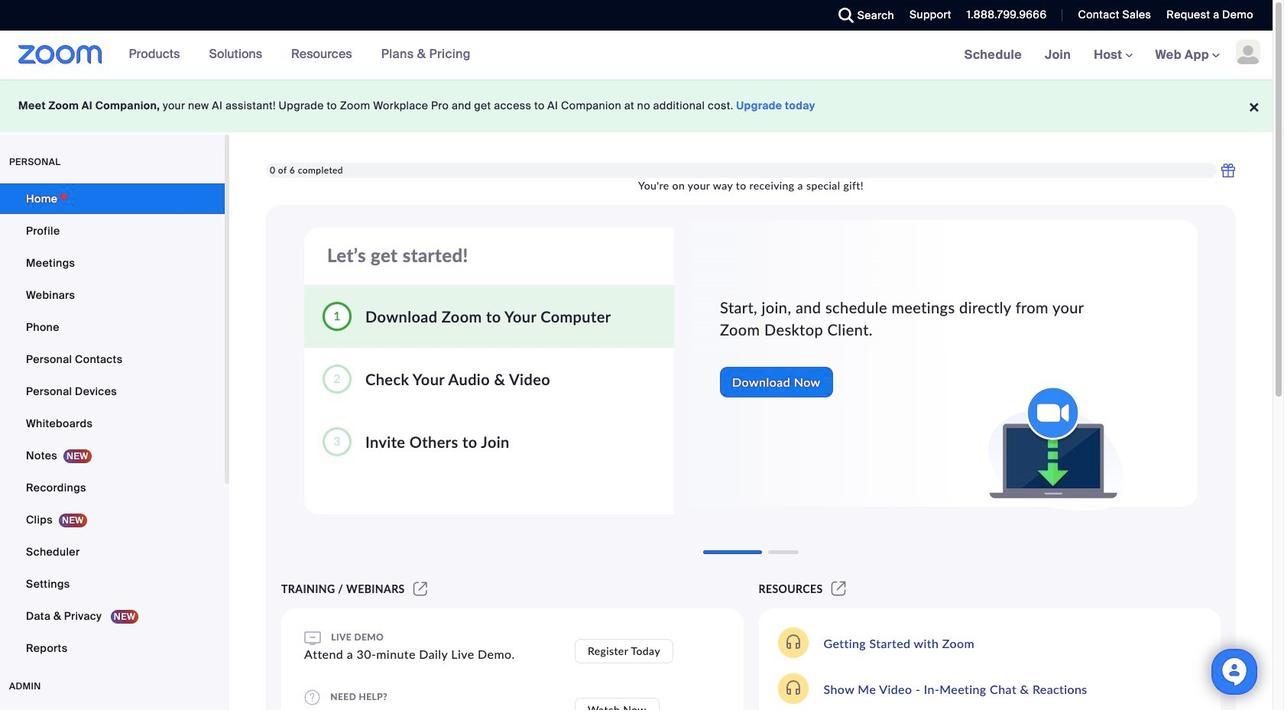 Task type: describe. For each thing, give the bounding box(es) containing it.
1 window new image from the left
[[411, 583, 430, 596]]

product information navigation
[[117, 31, 482, 80]]

profile picture image
[[1236, 40, 1261, 64]]

personal menu menu
[[0, 184, 225, 665]]

zoom logo image
[[18, 45, 102, 64]]

2 window new image from the left
[[829, 583, 849, 596]]



Task type: locate. For each thing, give the bounding box(es) containing it.
window new image
[[411, 583, 430, 596], [829, 583, 849, 596]]

footer
[[0, 80, 1273, 132]]

banner
[[0, 31, 1273, 80]]

0 horizontal spatial window new image
[[411, 583, 430, 596]]

menu item
[[0, 708, 225, 710]]

1 horizontal spatial window new image
[[829, 583, 849, 596]]

meetings navigation
[[953, 31, 1273, 80]]



Task type: vqa. For each thing, say whether or not it's contained in the screenshot.
window new image
yes



